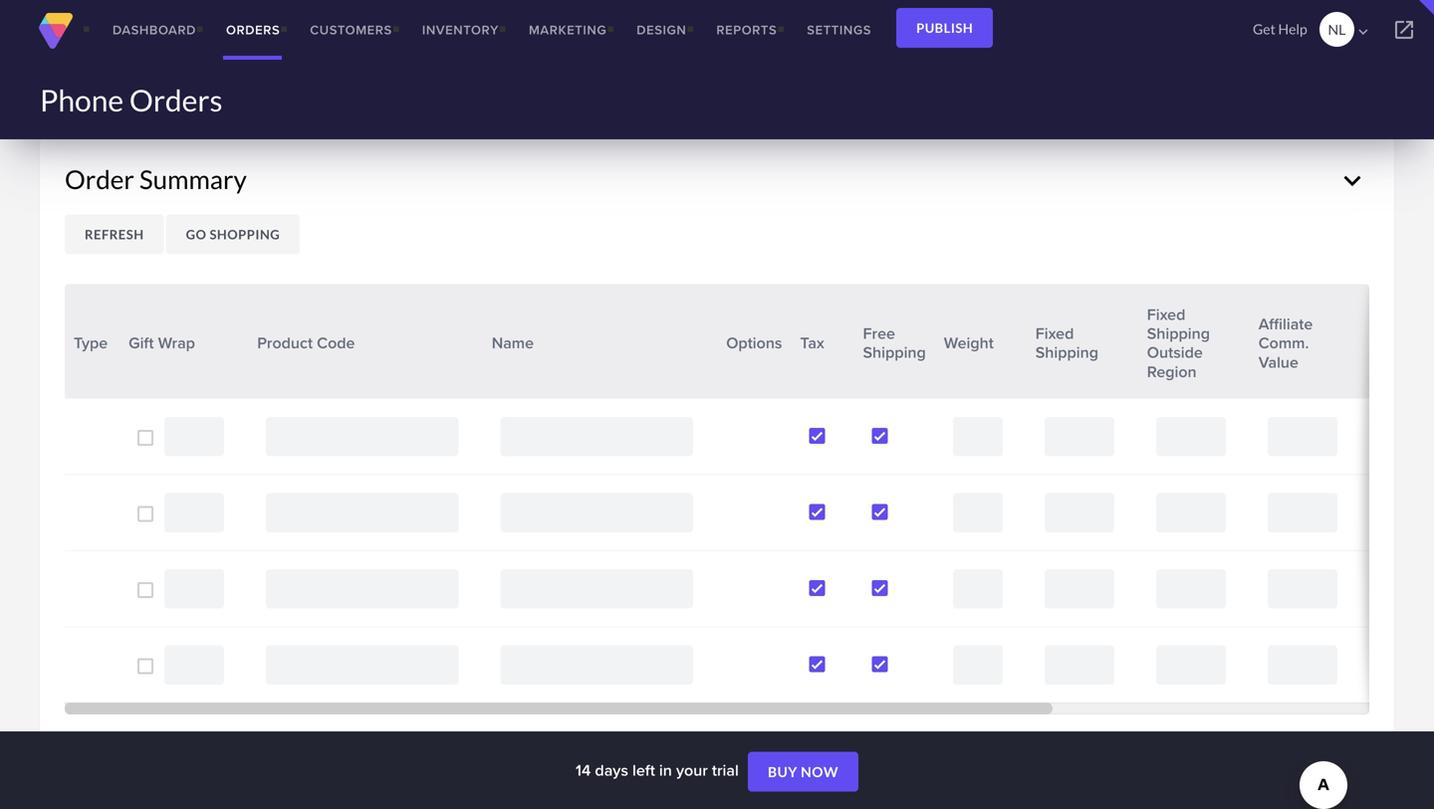 Task type: vqa. For each thing, say whether or not it's contained in the screenshot.
the get
yes



Task type: locate. For each thing, give the bounding box(es) containing it.
publish
[[917, 20, 974, 36]]

settings
[[807, 20, 872, 39]]

1 vertical spatial orders
[[129, 82, 223, 118]]

1 horizontal spatial shipping
[[1036, 341, 1099, 364]]

get help
[[1253, 20, 1308, 37]]

shipping
[[1147, 322, 1210, 345], [863, 341, 926, 364], [1036, 341, 1099, 364]]

affiliate
[[1259, 312, 1313, 336]]

14
[[576, 759, 591, 783]]

inventory
[[422, 20, 499, 39]]

your
[[676, 759, 708, 783]]

trial
[[712, 759, 739, 783]]

order
[[65, 164, 134, 195]]

weight
[[944, 331, 994, 355]]

1 horizontal spatial fixed
[[1147, 303, 1186, 326]]

fixed inside fixed shipping
[[1036, 322, 1074, 345]]

0 vertical spatial orders
[[226, 20, 280, 39]]

fixed up "outside"
[[1147, 303, 1186, 326]]

14 days left in your trial
[[576, 759, 743, 783]]

fixed inside fixed shipping outside region
[[1147, 303, 1186, 326]]

nl 
[[1329, 21, 1373, 41]]

fixed for fixed shipping
[[1036, 322, 1074, 345]]

product code
[[257, 331, 355, 355]]

expand_more
[[1336, 164, 1370, 198]]

fixed shipping
[[1036, 322, 1099, 364]]

None text field
[[266, 418, 459, 457], [501, 418, 694, 457], [1268, 418, 1338, 457], [266, 494, 459, 533], [501, 494, 694, 533], [266, 570, 459, 609], [1268, 570, 1338, 609], [266, 646, 459, 686], [266, 418, 459, 457], [501, 418, 694, 457], [1268, 418, 1338, 457], [266, 494, 459, 533], [501, 494, 694, 533], [266, 570, 459, 609], [1268, 570, 1338, 609], [266, 646, 459, 686]]

code
[[317, 331, 355, 355]]

free shipping
[[863, 322, 926, 364]]

0 horizontal spatial fixed
[[1036, 322, 1074, 345]]

shipping up region
[[1147, 322, 1210, 345]]

warehous
[[1371, 331, 1435, 355]]

orders
[[226, 20, 280, 39], [129, 82, 223, 118]]

None text field
[[1268, 494, 1338, 533], [501, 570, 694, 609], [501, 646, 694, 686], [1268, 646, 1338, 686], [1268, 494, 1338, 533], [501, 570, 694, 609], [501, 646, 694, 686], [1268, 646, 1338, 686]]

0 horizontal spatial orders
[[129, 82, 223, 118]]

tax
[[800, 331, 825, 355]]

1 horizontal spatial orders
[[226, 20, 280, 39]]

shipping left weight
[[863, 341, 926, 364]]

go
[[186, 226, 207, 242]]

region
[[1147, 360, 1197, 384]]

nl
[[1329, 21, 1346, 38]]

phone
[[40, 82, 124, 118]]

dashboard link
[[98, 0, 211, 60]]

None number field
[[165, 418, 224, 457], [953, 418, 1003, 457], [1045, 418, 1115, 457], [1156, 418, 1226, 457], [165, 494, 224, 533], [953, 494, 1003, 533], [1045, 494, 1115, 533], [1156, 494, 1226, 533], [165, 570, 224, 609], [953, 570, 1003, 609], [1045, 570, 1115, 609], [1156, 570, 1226, 609], [165, 646, 224, 686], [953, 646, 1003, 686], [1045, 646, 1115, 686], [1156, 646, 1226, 686], [165, 418, 224, 457], [953, 418, 1003, 457], [1045, 418, 1115, 457], [1156, 418, 1226, 457], [165, 494, 224, 533], [953, 494, 1003, 533], [1045, 494, 1115, 533], [1156, 494, 1226, 533], [165, 570, 224, 609], [953, 570, 1003, 609], [1045, 570, 1115, 609], [1156, 570, 1226, 609], [165, 646, 224, 686], [953, 646, 1003, 686], [1045, 646, 1115, 686], [1156, 646, 1226, 686]]

design
[[637, 20, 687, 39]]

 link
[[1375, 0, 1435, 60]]

2 horizontal spatial shipping
[[1147, 322, 1210, 345]]

shipping right weight
[[1036, 341, 1099, 364]]

dashboard
[[113, 20, 196, 39]]

orders down dashboard
[[129, 82, 223, 118]]

0 horizontal spatial shipping
[[863, 341, 926, 364]]

fixed
[[1147, 303, 1186, 326], [1036, 322, 1074, 345]]

fixed right weight
[[1036, 322, 1074, 345]]


[[1355, 23, 1373, 41]]

outside
[[1147, 341, 1203, 364]]

affiliate comm. value
[[1259, 312, 1313, 374]]

orders left customers
[[226, 20, 280, 39]]



Task type: describe. For each thing, give the bounding box(es) containing it.
gift wrap
[[129, 331, 195, 355]]

summary
[[139, 164, 247, 195]]

get
[[1253, 20, 1276, 37]]

buy now
[[768, 764, 839, 781]]

fixed shipping outside region
[[1147, 303, 1210, 384]]

reports
[[717, 20, 777, 39]]

customers
[[310, 20, 392, 39]]

refresh link
[[65, 215, 164, 254]]

phone orders
[[40, 82, 223, 118]]

refresh
[[85, 226, 144, 242]]


[[1393, 18, 1417, 42]]

shopping
[[210, 226, 280, 242]]

left
[[633, 759, 655, 783]]

go shopping link
[[166, 215, 300, 254]]

days
[[595, 759, 629, 783]]

shipping for free shipping
[[863, 341, 926, 364]]

fixed for fixed shipping outside region
[[1147, 303, 1186, 326]]

product
[[257, 331, 313, 355]]

name
[[492, 331, 534, 355]]

value
[[1259, 351, 1299, 374]]

comm.
[[1259, 331, 1310, 355]]

publish button
[[897, 8, 994, 48]]

options
[[726, 331, 783, 355]]

go shopping
[[186, 226, 280, 242]]

gift
[[129, 331, 154, 355]]

now
[[801, 764, 839, 781]]

in
[[659, 759, 672, 783]]

help
[[1279, 20, 1308, 37]]

shipping for fixed shipping
[[1036, 341, 1099, 364]]

wrap
[[158, 331, 195, 355]]

free
[[863, 322, 896, 345]]

order summary
[[65, 164, 247, 195]]

type
[[74, 331, 108, 355]]

buy now link
[[748, 753, 859, 793]]

shipping for fixed shipping outside region
[[1147, 322, 1210, 345]]

marketing
[[529, 20, 607, 39]]

buy
[[768, 764, 798, 781]]



